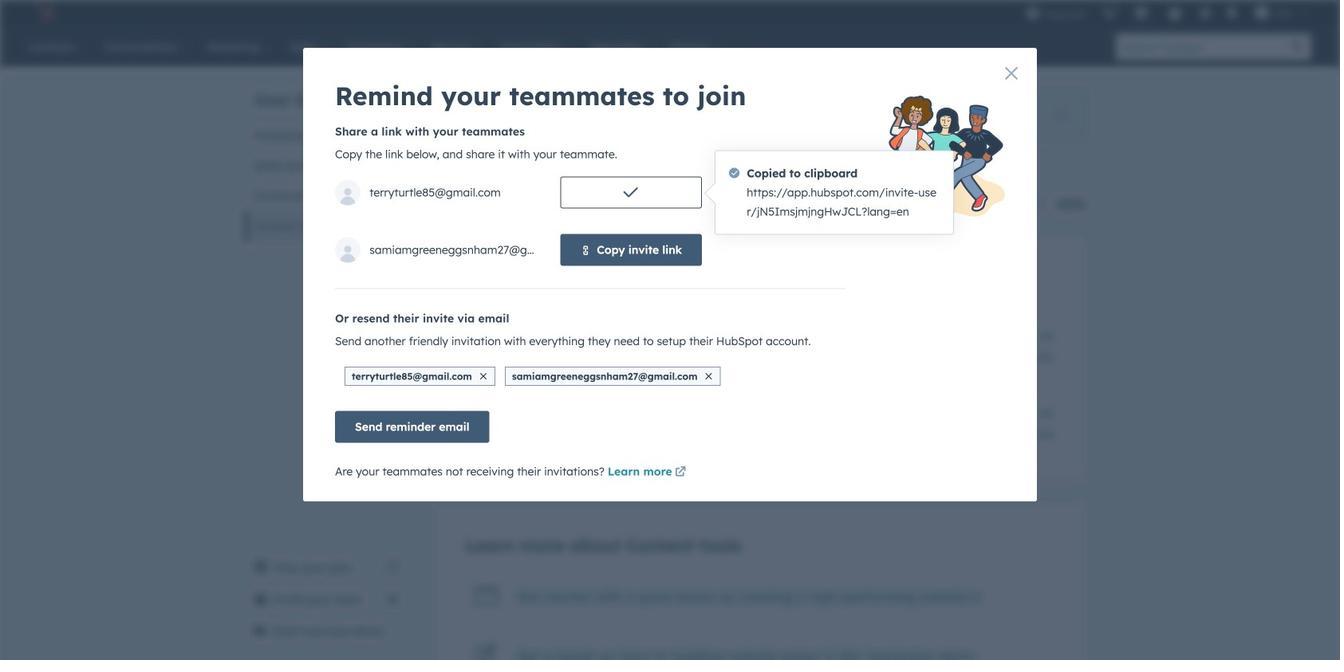 Task type: vqa. For each thing, say whether or not it's contained in the screenshot.
Search Hubspot search box
yes



Task type: describe. For each thing, give the bounding box(es) containing it.
user guides element
[[245, 69, 408, 242]]

garebear orlando image
[[1255, 6, 1269, 20]]



Task type: locate. For each thing, give the bounding box(es) containing it.
link opens in a new window image
[[387, 562, 398, 574]]

dialog
[[303, 48, 1037, 502]]

progress bar
[[433, 196, 709, 212]]

link opens in a new window image
[[675, 464, 686, 483], [675, 468, 686, 479], [387, 558, 398, 578], [971, 589, 982, 609], [971, 593, 982, 605]]

Search HubSpot search field
[[1116, 34, 1285, 61]]

marketplaces image
[[1135, 7, 1149, 22]]

menu
[[1018, 0, 1321, 26]]

alert
[[433, 91, 1086, 139]]

close image
[[1005, 67, 1018, 80], [1056, 111, 1066, 120], [480, 373, 487, 380], [706, 373, 712, 380]]



